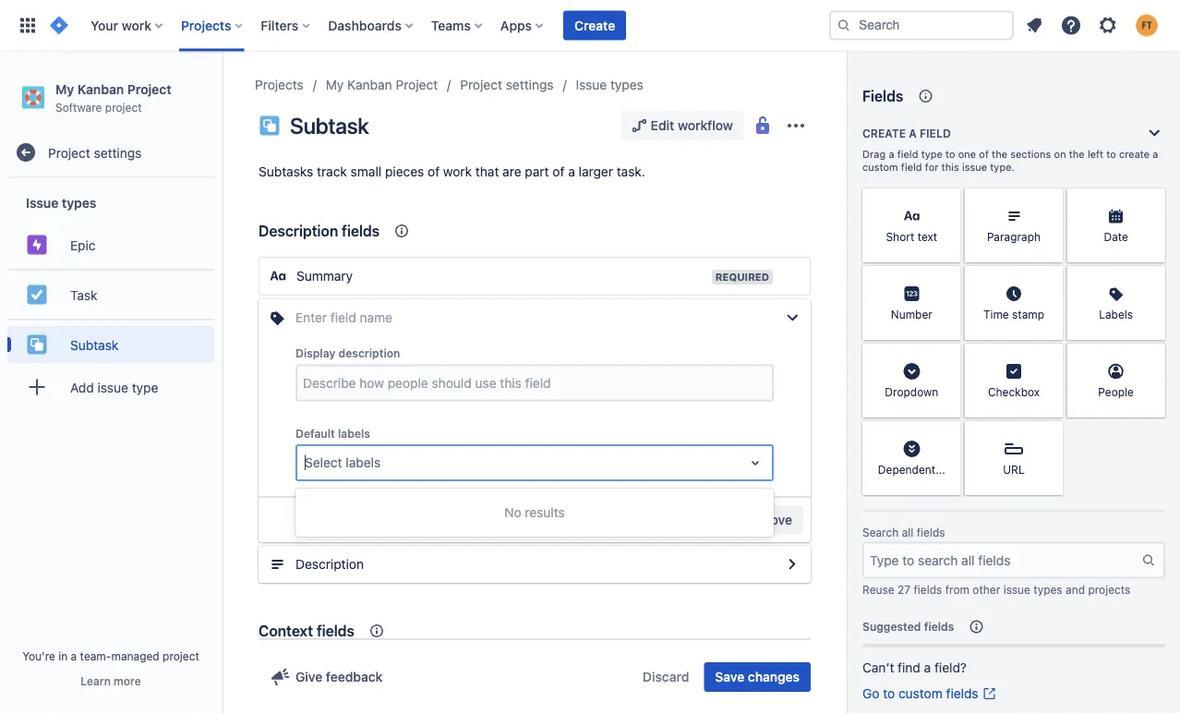 Task type: describe. For each thing, give the bounding box(es) containing it.
1 horizontal spatial project
[[163, 650, 199, 663]]

more information about the suggested fields image
[[966, 616, 988, 638]]

1 horizontal spatial of
[[553, 164, 565, 179]]

learn more
[[81, 675, 141, 687]]

Display description field
[[298, 366, 772, 400]]

part
[[525, 164, 549, 179]]

apps
[[501, 18, 532, 33]]

fields right 27
[[914, 584, 943, 596]]

go
[[863, 686, 880, 701]]

jira software image
[[48, 14, 70, 36]]

left
[[1088, 148, 1104, 160]]

more information image for time stamp
[[1040, 268, 1062, 290]]

search
[[863, 526, 899, 539]]

a right create
[[1153, 148, 1159, 160]]

epic
[[70, 237, 96, 253]]

reuse 27 fields from other issue types and projects
[[863, 584, 1131, 596]]

add issue type button
[[7, 369, 214, 406]]

description fields
[[259, 222, 380, 240]]

give feedback
[[296, 669, 383, 685]]

1 vertical spatial settings
[[94, 145, 142, 160]]

subtask link
[[7, 326, 214, 363]]

find
[[898, 660, 921, 675]]

fields left more information about the context fields icon
[[342, 222, 380, 240]]

close field configuration image
[[782, 307, 804, 329]]

0 horizontal spatial types
[[62, 195, 96, 210]]

that
[[476, 164, 499, 179]]

27
[[898, 584, 911, 596]]

teams
[[431, 18, 471, 33]]

more information about the fields image
[[915, 85, 937, 107]]

fields
[[863, 87, 904, 105]]

subtasks
[[259, 164, 314, 179]]

edit workflow
[[651, 118, 734, 133]]

project down software
[[48, 145, 90, 160]]

description for description
[[296, 557, 364, 572]]

0 horizontal spatial issue types
[[26, 195, 96, 210]]

description
[[339, 347, 400, 360]]

results
[[525, 505, 565, 520]]

of inside drag a field type to one of the sections on the left to create a custom field for this issue type.
[[980, 148, 990, 160]]

more information image for number
[[938, 268, 960, 290]]

search all fields
[[863, 526, 946, 539]]

short text
[[887, 230, 938, 243]]

workflow
[[678, 118, 734, 133]]

create for create a field
[[863, 127, 907, 140]]

2 vertical spatial field
[[902, 161, 923, 173]]

your work
[[91, 18, 152, 33]]

no results
[[505, 505, 565, 520]]

issue inside drag a field type to one of the sections on the left to create a custom field for this issue type.
[[963, 161, 988, 173]]

projects
[[1089, 584, 1131, 596]]

my kanban project software project
[[55, 81, 171, 113]]

more information image for short text
[[938, 190, 960, 213]]

select labels
[[305, 455, 381, 470]]

more information image for people
[[1142, 346, 1164, 368]]

discard button
[[632, 663, 701, 692]]

no
[[505, 505, 522, 520]]

dropdown
[[886, 385, 939, 398]]

type inside drag a field type to one of the sections on the left to create a custom field for this issue type.
[[922, 148, 943, 160]]

2 the from the left
[[1070, 148, 1085, 160]]

2 vertical spatial types
[[1034, 584, 1063, 596]]

group containing issue types
[[7, 179, 214, 417]]

feedback
[[326, 669, 383, 685]]

apps button
[[495, 11, 551, 40]]

filters
[[261, 18, 299, 33]]

larger
[[579, 164, 613, 179]]

save changes button
[[705, 663, 811, 692]]

issue type icon image
[[259, 115, 281, 137]]

0 horizontal spatial to
[[884, 686, 896, 701]]

this link will be opened in a new tab image
[[983, 687, 998, 701]]

summary
[[297, 268, 353, 284]]

1 horizontal spatial to
[[946, 148, 956, 160]]

drag a field type to one of the sections on the left to create a custom field for this issue type.
[[863, 148, 1159, 173]]

teams button
[[426, 11, 490, 40]]

subtask inside group
[[70, 337, 119, 352]]

remove
[[744, 512, 793, 528]]

sidebar navigation image
[[201, 74, 242, 111]]

small
[[351, 164, 382, 179]]

primary element
[[11, 0, 830, 51]]

software
[[55, 101, 102, 113]]

track
[[317, 164, 347, 179]]

select
[[305, 455, 342, 470]]

0 vertical spatial project settings
[[460, 77, 554, 92]]

more options image
[[785, 115, 808, 137]]

team-
[[80, 650, 111, 663]]

context fields
[[259, 622, 355, 640]]

projects for 'projects' "popup button"
[[181, 18, 231, 33]]

open image
[[745, 452, 767, 474]]

pieces
[[385, 164, 424, 179]]

context
[[259, 622, 313, 640]]

checkbox
[[989, 385, 1041, 398]]

edit
[[651, 118, 675, 133]]

projects button
[[176, 11, 250, 40]]

in
[[58, 650, 68, 663]]

issue types link
[[576, 74, 644, 96]]

your
[[91, 18, 118, 33]]

can't find a field?
[[863, 660, 967, 675]]

help image
[[1061, 14, 1083, 36]]

notifications image
[[1024, 14, 1046, 36]]

suggested
[[863, 620, 922, 633]]

stamp
[[1013, 308, 1045, 321]]

for
[[926, 161, 939, 173]]

Enter field name field
[[296, 307, 774, 329]]

people
[[1099, 385, 1135, 398]]

1 vertical spatial custom
[[899, 686, 943, 701]]

issue inside 'link'
[[576, 77, 607, 92]]

go to custom fields
[[863, 686, 979, 701]]

task link
[[7, 276, 214, 313]]

1 horizontal spatial settings
[[506, 77, 554, 92]]

on
[[1055, 148, 1067, 160]]

save changes
[[716, 669, 800, 685]]



Task type: vqa. For each thing, say whether or not it's contained in the screenshot.
bottommost work
yes



Task type: locate. For each thing, give the bounding box(es) containing it.
your profile and settings image
[[1137, 14, 1159, 36]]

from
[[946, 584, 970, 596]]

filters button
[[255, 11, 317, 40]]

fields left more information about the context fields image in the bottom left of the page
[[317, 622, 355, 640]]

type up for
[[922, 148, 943, 160]]

kanban up software
[[77, 81, 124, 97]]

0 vertical spatial subtask
[[290, 113, 369, 139]]

1 horizontal spatial project settings link
[[460, 74, 554, 96]]

types up epic on the left top
[[62, 195, 96, 210]]

0 vertical spatial create
[[575, 18, 616, 33]]

project settings link down apps
[[460, 74, 554, 96]]

to right left
[[1107, 148, 1117, 160]]

banner containing your work
[[0, 0, 1181, 52]]

fields
[[342, 222, 380, 240], [917, 526, 946, 539], [914, 584, 943, 596], [925, 620, 955, 633], [317, 622, 355, 640], [947, 686, 979, 701]]

default labels
[[296, 427, 370, 440]]

of
[[980, 148, 990, 160], [428, 164, 440, 179], [553, 164, 565, 179]]

project inside my kanban project software project
[[127, 81, 171, 97]]

0 vertical spatial issue
[[576, 77, 607, 92]]

projects
[[181, 18, 231, 33], [255, 77, 304, 92]]

1 vertical spatial description
[[296, 557, 364, 572]]

Default labels text field
[[305, 454, 308, 472]]

2 horizontal spatial to
[[1107, 148, 1117, 160]]

my right projects link
[[326, 77, 344, 92]]

my for my kanban project
[[326, 77, 344, 92]]

types inside 'link'
[[611, 77, 644, 92]]

description up summary
[[259, 222, 338, 240]]

fields left more information about the suggested fields icon
[[925, 620, 955, 633]]

issue down one
[[963, 161, 988, 173]]

project settings down software
[[48, 145, 142, 160]]

and
[[1066, 584, 1086, 596]]

0 vertical spatial settings
[[506, 77, 554, 92]]

project right managed
[[163, 650, 199, 663]]

project down your work popup button
[[127, 81, 171, 97]]

dashboards button
[[323, 11, 420, 40]]

number
[[891, 308, 933, 321]]

0 vertical spatial type
[[922, 148, 943, 160]]

learn more button
[[81, 674, 141, 688]]

description inside button
[[296, 557, 364, 572]]

1 vertical spatial issue types
[[26, 195, 96, 210]]

sections
[[1011, 148, 1052, 160]]

of right part
[[553, 164, 565, 179]]

give feedback button
[[259, 663, 394, 692]]

description up context fields
[[296, 557, 364, 572]]

1 vertical spatial type
[[132, 380, 158, 395]]

more information about the context fields image
[[391, 220, 413, 242]]

0 horizontal spatial issue
[[26, 195, 59, 210]]

kanban
[[348, 77, 392, 92], [77, 81, 124, 97]]

subtask group
[[7, 319, 214, 369]]

task
[[70, 287, 97, 302]]

go to custom fields link
[[863, 685, 998, 703]]

jira software image
[[48, 14, 70, 36]]

1 vertical spatial labels
[[346, 455, 381, 470]]

more information image
[[938, 190, 960, 213], [1040, 268, 1062, 290], [938, 346, 960, 368], [1040, 346, 1062, 368], [1142, 346, 1164, 368]]

my up software
[[55, 81, 74, 97]]

0 vertical spatial types
[[611, 77, 644, 92]]

to right go
[[884, 686, 896, 701]]

field left for
[[902, 161, 923, 173]]

custom down drag
[[863, 161, 899, 173]]

issue down create button
[[576, 77, 607, 92]]

1 horizontal spatial type
[[922, 148, 943, 160]]

create inside create button
[[575, 18, 616, 33]]

a down more information about the fields icon
[[909, 127, 917, 140]]

search image
[[837, 18, 852, 33]]

labels
[[1100, 308, 1134, 321]]

0 vertical spatial work
[[122, 18, 152, 33]]

project inside my kanban project software project
[[105, 101, 142, 113]]

to
[[946, 148, 956, 160], [1107, 148, 1117, 160], [884, 686, 896, 701]]

issue up epic link
[[26, 195, 59, 210]]

work inside your work popup button
[[122, 18, 152, 33]]

my for my kanban project software project
[[55, 81, 74, 97]]

description
[[259, 222, 338, 240], [296, 557, 364, 572]]

labels right select
[[346, 455, 381, 470]]

projects for projects link
[[255, 77, 304, 92]]

0 horizontal spatial of
[[428, 164, 440, 179]]

projects inside "popup button"
[[181, 18, 231, 33]]

0 horizontal spatial subtask
[[70, 337, 119, 352]]

0 vertical spatial project settings link
[[460, 74, 554, 96]]

time stamp
[[984, 308, 1045, 321]]

2 horizontal spatial of
[[980, 148, 990, 160]]

dashboards
[[328, 18, 402, 33]]

kanban inside my kanban project link
[[348, 77, 392, 92]]

1 horizontal spatial my
[[326, 77, 344, 92]]

other
[[973, 584, 1001, 596]]

0 horizontal spatial project settings
[[48, 145, 142, 160]]

2 horizontal spatial types
[[1034, 584, 1063, 596]]

project settings link down my kanban project software project
[[7, 134, 214, 171]]

type.
[[991, 161, 1015, 173]]

more information image for date
[[1142, 190, 1164, 213]]

subtask up add
[[70, 337, 119, 352]]

create up drag
[[863, 127, 907, 140]]

0 horizontal spatial create
[[575, 18, 616, 33]]

0 horizontal spatial my
[[55, 81, 74, 97]]

text
[[918, 230, 938, 243]]

settings down 'apps' 'dropdown button' in the left of the page
[[506, 77, 554, 92]]

labels up select labels
[[338, 427, 370, 440]]

project down primary element
[[396, 77, 438, 92]]

issue right add
[[98, 380, 128, 395]]

settings image
[[1098, 14, 1120, 36]]

required
[[716, 271, 770, 283]]

1 vertical spatial projects
[[255, 77, 304, 92]]

kanban for my kanban project software project
[[77, 81, 124, 97]]

1 vertical spatial types
[[62, 195, 96, 210]]

projects up issue type icon at left top
[[255, 77, 304, 92]]

time
[[984, 308, 1010, 321]]

work
[[122, 18, 152, 33], [443, 164, 472, 179]]

description for description fields
[[259, 222, 338, 240]]

0 horizontal spatial work
[[122, 18, 152, 33]]

1 horizontal spatial create
[[863, 127, 907, 140]]

group
[[7, 179, 214, 417]]

2 horizontal spatial issue
[[1004, 584, 1031, 596]]

type inside button
[[132, 380, 158, 395]]

display
[[296, 347, 336, 360]]

type
[[922, 148, 943, 160], [132, 380, 158, 395]]

your work button
[[85, 11, 170, 40]]

0 horizontal spatial project
[[105, 101, 142, 113]]

projects up the sidebar navigation image
[[181, 18, 231, 33]]

project inside my kanban project link
[[396, 77, 438, 92]]

type down subtask link
[[132, 380, 158, 395]]

0 horizontal spatial the
[[992, 148, 1008, 160]]

changes
[[748, 669, 800, 685]]

a right "in" at the bottom of the page
[[71, 650, 77, 663]]

types left and
[[1034, 584, 1063, 596]]

custom inside drag a field type to one of the sections on the left to create a custom field for this issue type.
[[863, 161, 899, 173]]

1 horizontal spatial issue types
[[576, 77, 644, 92]]

date
[[1105, 230, 1129, 243]]

1 vertical spatial create
[[863, 127, 907, 140]]

project settings down apps
[[460, 77, 554, 92]]

project down teams dropdown button
[[460, 77, 503, 92]]

open field configuration image
[[782, 553, 804, 576]]

fields right the all
[[917, 526, 946, 539]]

types down create button
[[611, 77, 644, 92]]

labels for select labels
[[346, 455, 381, 470]]

settings down my kanban project software project
[[94, 145, 142, 160]]

field for create
[[920, 127, 952, 140]]

all
[[902, 526, 914, 539]]

1 horizontal spatial types
[[611, 77, 644, 92]]

0 vertical spatial issue types
[[576, 77, 644, 92]]

0 vertical spatial labels
[[338, 427, 370, 440]]

work left that
[[443, 164, 472, 179]]

create for create
[[575, 18, 616, 33]]

project right software
[[105, 101, 142, 113]]

fields left the this link will be opened in a new tab icon
[[947, 686, 979, 701]]

add issue type image
[[26, 376, 48, 398]]

2 vertical spatial issue
[[1004, 584, 1031, 596]]

0 horizontal spatial kanban
[[77, 81, 124, 97]]

you're
[[22, 650, 55, 663]]

1 horizontal spatial issue
[[963, 161, 988, 173]]

add
[[70, 380, 94, 395]]

1 horizontal spatial projects
[[255, 77, 304, 92]]

reuse
[[863, 584, 895, 596]]

work right "your"
[[122, 18, 152, 33]]

kanban down dashboards popup button
[[348, 77, 392, 92]]

field for drag
[[898, 148, 919, 160]]

more information image for checkbox
[[1040, 346, 1062, 368]]

1 vertical spatial issue
[[98, 380, 128, 395]]

1 horizontal spatial project settings
[[460, 77, 554, 92]]

issue types down create button
[[576, 77, 644, 92]]

1 horizontal spatial work
[[443, 164, 472, 179]]

subtask up track
[[290, 113, 369, 139]]

create button
[[564, 11, 627, 40]]

issue inside "add issue type" button
[[98, 380, 128, 395]]

my
[[326, 77, 344, 92], [55, 81, 74, 97]]

banner
[[0, 0, 1181, 52]]

more information image for paragraph
[[1040, 190, 1062, 213]]

this
[[942, 161, 960, 173]]

1 horizontal spatial subtask
[[290, 113, 369, 139]]

create a field
[[863, 127, 952, 140]]

remove button
[[733, 505, 804, 535]]

0 vertical spatial project
[[105, 101, 142, 113]]

my kanban project link
[[326, 74, 438, 96]]

1 vertical spatial project
[[163, 650, 199, 663]]

the up type.
[[992, 148, 1008, 160]]

of right one
[[980, 148, 990, 160]]

create
[[1120, 148, 1151, 160]]

suggested fields
[[863, 620, 955, 633]]

save
[[716, 669, 745, 685]]

1 vertical spatial project settings
[[48, 145, 142, 160]]

issue
[[963, 161, 988, 173], [98, 380, 128, 395], [1004, 584, 1031, 596]]

0 horizontal spatial settings
[[94, 145, 142, 160]]

a right the find
[[925, 660, 932, 675]]

1 vertical spatial field
[[898, 148, 919, 160]]

kanban inside my kanban project software project
[[77, 81, 124, 97]]

field up for
[[920, 127, 952, 140]]

are
[[503, 164, 522, 179]]

create
[[575, 18, 616, 33], [863, 127, 907, 140]]

field?
[[935, 660, 967, 675]]

a right drag
[[889, 148, 895, 160]]

1 horizontal spatial issue
[[576, 77, 607, 92]]

project
[[105, 101, 142, 113], [163, 650, 199, 663]]

of right the pieces
[[428, 164, 440, 179]]

to up the this
[[946, 148, 956, 160]]

0 vertical spatial description
[[259, 222, 338, 240]]

issue types up epic on the left top
[[26, 195, 96, 210]]

more information image for dropdown
[[938, 346, 960, 368]]

description button
[[259, 546, 811, 583]]

the right on
[[1070, 148, 1085, 160]]

more information about the context fields image
[[366, 620, 388, 642]]

more information image for labels
[[1142, 268, 1164, 290]]

labels for default labels
[[338, 427, 370, 440]]

1 vertical spatial issue
[[26, 195, 59, 210]]

edit workflow button
[[622, 111, 745, 140]]

0 vertical spatial issue
[[963, 161, 988, 173]]

issue right 'other'
[[1004, 584, 1031, 596]]

1 vertical spatial work
[[443, 164, 472, 179]]

more
[[114, 675, 141, 687]]

default
[[296, 427, 335, 440]]

0 vertical spatial field
[[920, 127, 952, 140]]

field down create a field
[[898, 148, 919, 160]]

more information image
[[1040, 190, 1062, 213], [1142, 190, 1164, 213], [938, 268, 960, 290], [1142, 268, 1164, 290], [938, 423, 960, 445]]

subtask
[[290, 113, 369, 139], [70, 337, 119, 352]]

drag
[[863, 148, 886, 160]]

managed
[[111, 650, 160, 663]]

...
[[936, 463, 946, 476]]

a left larger
[[568, 164, 575, 179]]

1 horizontal spatial the
[[1070, 148, 1085, 160]]

kanban for my kanban project
[[348, 77, 392, 92]]

epic link
[[7, 227, 214, 264]]

0 vertical spatial custom
[[863, 161, 899, 173]]

1 horizontal spatial kanban
[[348, 77, 392, 92]]

1 the from the left
[[992, 148, 1008, 160]]

you're in a team-managed project
[[22, 650, 199, 663]]

Search field
[[830, 11, 1015, 40]]

0 horizontal spatial type
[[132, 380, 158, 395]]

create up "issue types" 'link'
[[575, 18, 616, 33]]

0 horizontal spatial projects
[[181, 18, 231, 33]]

short
[[887, 230, 915, 243]]

0 horizontal spatial project settings link
[[7, 134, 214, 171]]

Type to search all fields text field
[[865, 544, 1142, 577]]

0 vertical spatial projects
[[181, 18, 231, 33]]

0 horizontal spatial issue
[[98, 380, 128, 395]]

issue types
[[576, 77, 644, 92], [26, 195, 96, 210]]

add issue type
[[70, 380, 158, 395]]

paragraph
[[988, 230, 1041, 243]]

custom down "can't find a field?"
[[899, 686, 943, 701]]

1 vertical spatial subtask
[[70, 337, 119, 352]]

one
[[959, 148, 977, 160]]

my inside my kanban project software project
[[55, 81, 74, 97]]

appswitcher icon image
[[17, 14, 39, 36]]

1 vertical spatial project settings link
[[7, 134, 214, 171]]



